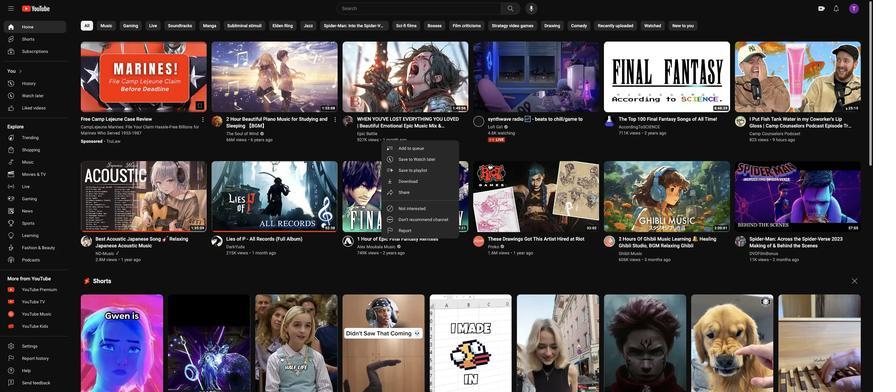 Task type: vqa. For each thing, say whether or not it's contained in the screenshot.
right Updated 5 days ago View full playlist
no



Task type: describe. For each thing, give the bounding box(es) containing it.
2 hours of ghibli music learning 🔔 healing ghibli studio, bgm relaxing ghibli
[[619, 236, 717, 249]]

save for save to playlist
[[399, 168, 408, 173]]

accordingtoscience image
[[604, 116, 616, 127]]

in
[[797, 117, 801, 122]]

0 horizontal spatial gaming
[[22, 197, 37, 202]]

2 for spider-man: across the spider-verse 2023 making of & behind the scenes
[[773, 258, 776, 262]]

0 vertical spatial acoustic
[[107, 236, 126, 242]]

news
[[22, 209, 33, 214]]

free camp lejeune case review link
[[81, 116, 159, 123]]

don't recommend channel option
[[382, 215, 459, 226]]

girl
[[496, 125, 503, 130]]

2 for the top 100 final fantasy songs of all time!
[[645, 131, 647, 136]]

served
[[107, 131, 120, 136]]

52:38
[[325, 226, 335, 231]]

sci-
[[396, 23, 404, 28]]

1:53:08 link
[[212, 42, 338, 113]]

1 month ago for everything
[[383, 138, 407, 143]]

0 vertical spatial gaming
[[123, 23, 138, 28]]

2 years ago for final
[[383, 251, 405, 256]]

save to playlist option
[[382, 165, 459, 176]]

spider-man: across the spider-verse 2023   making of & behind the scenes by dvdfilmbonus 11,529 views 2 months ago 57 minutes element
[[750, 236, 854, 250]]

2 for 1 hour of epic final fantasy remixes
[[383, 251, 385, 256]]

the soul of wind image
[[212, 116, 223, 127]]

relaxing inside best acoustic japanese song 🎸 relaxing japanese acoustic music
[[170, 236, 188, 242]]

liked videos
[[22, 106, 46, 111]]

share
[[399, 190, 410, 195]]

2 hours of ghibli music learning 🔔 healing ghibli studio, bgm relaxing ghibli by ghibli music 606,850 views 3 months ago 2 hours element
[[619, 236, 723, 250]]

0 vertical spatial all
[[85, 23, 90, 28]]

records
[[257, 236, 275, 242]]

ghibli inside 'link'
[[619, 251, 630, 256]]

years for final
[[648, 131, 659, 136]]

piano
[[263, 117, 276, 122]]

1 vertical spatial japanese
[[96, 243, 117, 249]]

at
[[571, 236, 575, 242]]

scenes
[[802, 243, 818, 249]]

1 hour of epic final fantasy remixes
[[357, 236, 439, 242]]

ghibli music image
[[604, 236, 616, 247]]

dvdfilmbonus link
[[750, 251, 779, 257]]

25:15
[[849, 106, 859, 111]]

best acoustic japanese song 🎸 relaxing japanese acoustic music link
[[96, 236, 200, 250]]

1 horizontal spatial live
[[149, 23, 157, 28]]

watch later
[[22, 93, 44, 98]]

8:48:39 link
[[604, 42, 730, 113]]

claim
[[143, 125, 154, 130]]

(full
[[276, 236, 285, 242]]

for inside 2 hour beautiful piano music for studying and sleeping 【bgm】
[[292, 117, 298, 122]]

lip
[[836, 117, 843, 122]]

youtube for music
[[22, 312, 39, 317]]

accordingtoscience
[[619, 125, 661, 130]]

1953-
[[121, 131, 132, 136]]

1 horizontal spatial camp
[[750, 132, 761, 136]]

movies
[[22, 172, 36, 177]]

spider- right into
[[364, 23, 378, 28]]

the for the top 100 final fantasy songs of all time!
[[619, 117, 628, 122]]

your
[[133, 125, 142, 130]]

mix inside i put fish tank water in my coworker's lip gloss | camp counselors podcast episode trail mix 10
[[750, 130, 758, 136]]

playlist
[[414, 168, 427, 173]]

1 hour of epic final fantasy remixes by alex moukala music 749,459 views 2 years ago 51 minutes element
[[357, 236, 439, 243]]

manga
[[203, 23, 216, 28]]

report for report
[[399, 229, 411, 234]]

film criticisms
[[453, 23, 481, 28]]

trending
[[22, 135, 39, 140]]

0 vertical spatial final
[[647, 117, 658, 122]]

trulaw
[[106, 139, 121, 144]]

music inside 'link'
[[631, 251, 643, 256]]

fantasy inside 1 hour of epic final fantasy remixes by alex moukala music 749,459 views 2 years ago 51 minutes element
[[401, 236, 419, 242]]

strategy video games
[[492, 23, 534, 28]]

to for new to you
[[683, 23, 686, 28]]

download option
[[382, 176, 459, 187]]

podcasts
[[22, 258, 40, 263]]

save to watch later option
[[382, 154, 459, 165]]

alex moukala music image
[[343, 236, 354, 247]]

of right the songs
[[693, 117, 697, 122]]

1 horizontal spatial epic
[[379, 236, 388, 242]]

51:21
[[456, 226, 466, 231]]

camp inside i put fish tank water in my coworker's lip gloss | camp counselors podcast episode trail mix 10
[[766, 123, 779, 129]]

32:02
[[587, 226, 597, 231]]

review
[[136, 117, 152, 122]]

you
[[687, 23, 694, 28]]

watched
[[645, 23, 662, 28]]

1 horizontal spatial shorts
[[93, 278, 111, 285]]

when
[[357, 117, 371, 122]]

drawing
[[545, 23, 561, 28]]

comedy
[[572, 23, 587, 28]]

month for p
[[256, 251, 268, 256]]

8:48:39
[[715, 106, 728, 111]]

51 minutes, 21 seconds element
[[456, 226, 466, 231]]

free inside the "camplejeune marines: file your claim hassle-free billions for marines who served 1953-1987"
[[170, 125, 178, 130]]

to for save to watch later
[[409, 157, 413, 162]]

all inside "element"
[[250, 236, 255, 242]]

settings
[[22, 344, 38, 349]]

kids
[[40, 324, 48, 329]]

hour for beautiful
[[230, 117, 241, 122]]

8 hours, 48 minutes, 39 seconds element
[[715, 106, 728, 111]]

lofi
[[488, 125, 495, 130]]

the for across
[[794, 236, 801, 242]]

& right movies
[[37, 172, 40, 177]]

music inside 2 hours of ghibli music learning 🔔 healing ghibli studio, bgm relaxing ghibli
[[658, 236, 671, 242]]

spider- left into
[[324, 23, 338, 28]]

lies of p  - all records  (full album)
[[226, 236, 303, 242]]

1 vertical spatial epic
[[357, 132, 366, 136]]

to right chill/game
[[579, 117, 583, 122]]

1 vertical spatial acoustic
[[118, 243, 137, 249]]

accordingtoscience link
[[619, 124, 661, 130]]

the soul of wind
[[226, 132, 259, 136]]

coworker's
[[811, 117, 835, 122]]

1 horizontal spatial mix
[[429, 123, 437, 129]]

music inside "link"
[[384, 245, 396, 250]]

add to queue option
[[382, 143, 459, 154]]

views for 2 hour beautiful piano music for studying and sleeping 【bgm】
[[236, 138, 247, 143]]

1 month ago for -
[[252, 251, 276, 256]]

music inside 2 hour beautiful piano music for studying and sleeping 【bgm】
[[277, 117, 290, 122]]

youtube for premium
[[22, 288, 39, 293]]

3 months ago
[[645, 258, 671, 262]]

1 horizontal spatial japanese
[[127, 236, 149, 242]]

ghibli down hours
[[619, 243, 632, 249]]

dvdfilmbonus
[[750, 251, 779, 256]]

premium
[[40, 288, 57, 293]]

sports
[[22, 221, 35, 226]]

2 hours, 1 second element
[[715, 226, 728, 231]]

ago for final
[[660, 131, 667, 136]]

moukala
[[367, 245, 383, 250]]

chill/game
[[554, 117, 578, 122]]

views for when you've lost everything you loved | beautiful emotional epic music mix & inspiration mix
[[368, 138, 379, 143]]

save for save to watch later
[[399, 157, 408, 162]]

these drawings got this artist hired at riot
[[488, 236, 585, 242]]

32 minutes, 2 seconds element
[[587, 226, 597, 231]]

best
[[96, 236, 105, 242]]

podcast inside i put fish tank water in my coworker's lip gloss | camp counselors podcast episode trail mix 10
[[806, 123, 824, 129]]

beauty
[[42, 246, 55, 251]]

queue
[[412, 146, 424, 151]]

ago for this
[[526, 251, 534, 256]]

months for bgm
[[648, 258, 663, 262]]

1:53:08
[[322, 106, 335, 111]]

explore
[[7, 124, 24, 130]]

spider- up scenes
[[803, 236, 818, 242]]

feedback
[[33, 381, 50, 386]]

and
[[320, 117, 328, 122]]

0 vertical spatial free
[[81, 117, 90, 122]]

views for i put fish tank water in my coworker's lip gloss | camp counselors podcast episode trail mix 10
[[758, 138, 769, 143]]

ghibli down 🔔 on the bottom of page
[[681, 243, 694, 249]]

case
[[124, 117, 135, 122]]

report history
[[22, 357, 49, 361]]

1 for best acoustic japanese song 🎸 relaxing japanese acoustic music
[[121, 258, 123, 262]]

ago for tank
[[788, 138, 796, 143]]

25:15 link
[[735, 42, 861, 113]]

of right soul
[[244, 132, 248, 136]]

views for lies of p  - all records  (full album)
[[237, 251, 248, 256]]

remixes
[[420, 236, 439, 242]]

57:05 link
[[735, 162, 861, 233]]

of up moukala
[[373, 236, 378, 242]]

of inside spider-man: across the spider-verse 2023 making of & behind the scenes
[[768, 243, 772, 249]]

1 hour, 35 minutes, 9 seconds element
[[191, 226, 204, 231]]

& inside spider-man: across the spider-verse 2023 making of & behind the scenes
[[773, 243, 776, 249]]

1 vertical spatial tv
[[40, 300, 45, 305]]

list box containing add to queue
[[382, 141, 459, 239]]

more
[[7, 276, 19, 282]]

to for save to playlist
[[409, 168, 413, 173]]

927k views
[[357, 138, 379, 143]]

man: for into
[[338, 23, 348, 28]]

recently
[[598, 23, 615, 28]]

to right beats
[[549, 117, 553, 122]]

ago for piano
[[266, 138, 273, 143]]

10
[[759, 130, 765, 136]]

album)
[[287, 236, 303, 242]]

🎸
[[162, 236, 168, 242]]

views for these drawings got this artist hired at riot
[[499, 251, 510, 256]]

live status
[[488, 138, 505, 143]]

live
[[496, 138, 504, 142]]

fish
[[761, 117, 771, 122]]

57 minutes, 5 seconds element
[[849, 226, 859, 231]]

2 hour beautiful piano music for studying and sleeping 【bgm】 by the soul of wind 66,803,524 views 6 years ago 1 hour, 53 minutes element
[[226, 116, 330, 130]]

215k views
[[226, 251, 248, 256]]

1:49:06
[[453, 106, 466, 111]]

studying
[[299, 117, 318, 122]]

year for acoustic
[[125, 258, 133, 262]]

proko
[[488, 245, 499, 250]]

of
[[638, 236, 643, 242]]

1 for lies of p  - all records  (full album)
[[252, 251, 255, 256]]

2 months ago
[[773, 258, 800, 262]]

lies of p  - all records  (full album) by darkyuda 215,427 views 1 month ago 52 minutes element
[[226, 236, 303, 243]]

11k
[[750, 258, 758, 262]]

【bgm】
[[247, 123, 267, 129]]

spider- up making
[[750, 236, 766, 242]]

proko link
[[488, 244, 500, 250]]

606k views
[[619, 258, 641, 262]]

save to watch later
[[399, 157, 435, 162]]

ghibli up bgm at the bottom right of the page
[[644, 236, 657, 242]]

from
[[20, 276, 30, 282]]

views for 1 hour of epic final fantasy remixes
[[368, 251, 379, 256]]

report for report history
[[22, 357, 35, 361]]

1 year ago for got
[[514, 251, 534, 256]]



Task type: locate. For each thing, give the bounding box(es) containing it.
0 horizontal spatial podcast
[[785, 132, 801, 136]]

tab list
[[81, 17, 698, 34]]

billions
[[179, 125, 193, 130]]

man: inside spider-man: across the spider-verse 2023 making of & behind the scenes
[[766, 236, 777, 242]]

1 up "alex"
[[357, 236, 360, 242]]

0 vertical spatial 1 year ago
[[514, 251, 534, 256]]

year for drawings
[[517, 251, 525, 256]]

verse left sci-
[[378, 23, 389, 28]]

of inside "element"
[[237, 236, 241, 242]]

2 vertical spatial epic
[[379, 236, 388, 242]]

verse for spider-man: across the spider-verse 2023 making of & behind the scenes
[[818, 236, 831, 242]]

of up dvdfilmbonus link
[[768, 243, 772, 249]]

for inside the "camplejeune marines: file your claim hassle-free billions for marines who served 1953-1987"
[[194, 125, 199, 130]]

0 horizontal spatial report
[[22, 357, 35, 361]]

2 vertical spatial years
[[387, 251, 397, 256]]

subliminal
[[227, 23, 248, 28]]

views down the ghibli music 'link'
[[630, 258, 641, 262]]

1 vertical spatial podcast
[[785, 132, 801, 136]]

1 vertical spatial later
[[427, 157, 435, 162]]

youtube down the youtube tv
[[22, 312, 39, 317]]

| down when
[[357, 123, 359, 129]]

free left billions
[[170, 125, 178, 130]]

1 horizontal spatial relaxing
[[661, 243, 680, 249]]

live left soundtracks
[[149, 23, 157, 28]]

when you've lost everything you loved | beautiful emotional epic music mix & inspiration mix link
[[357, 116, 461, 136]]

ago right the 6
[[266, 138, 273, 143]]

the left top
[[619, 117, 628, 122]]

2 years ago for fantasy
[[645, 131, 667, 136]]

criticisms
[[462, 23, 481, 28]]

1 horizontal spatial 2 years ago
[[645, 131, 667, 136]]

1 horizontal spatial 1 year ago
[[514, 251, 534, 256]]

1 save from the top
[[399, 157, 408, 162]]

don't
[[399, 218, 408, 223]]

fantasy inside the top 100 final fantasy songs of all time! by accordingtoscience 711,719 views 2 years ago 8 hours, 48 minutes element
[[659, 117, 676, 122]]

2 save from the top
[[399, 168, 408, 173]]

shopping link
[[4, 144, 66, 156], [4, 144, 66, 156]]

epic up alex moukala music "link"
[[379, 236, 388, 242]]

0 horizontal spatial later
[[35, 93, 44, 98]]

for left the studying
[[292, 117, 298, 122]]

0 vertical spatial podcast
[[806, 123, 824, 129]]

1 horizontal spatial all
[[250, 236, 255, 242]]

shorts down 2.8m
[[93, 278, 111, 285]]

later up "videos"
[[35, 93, 44, 98]]

0 vertical spatial 2 years ago
[[645, 131, 667, 136]]

2 left hours
[[619, 236, 622, 242]]

into
[[349, 23, 356, 28]]

2 down dvdfilmbonus link
[[773, 258, 776, 262]]

tab list containing all
[[81, 17, 698, 34]]

tv down youtube premium on the bottom left
[[40, 300, 45, 305]]

japanese left song
[[127, 236, 149, 242]]

the top 100 final fantasy songs of all time! by accordingtoscience 711,719 views 2 years ago 8 hours, 48 minutes element
[[619, 116, 718, 123]]

best acoustic japanese song 🎸 relaxing japanese acoustic music by nd-music 2,810,788 views 1 year ago 1 hour, 35 minutes element
[[96, 236, 200, 250]]

music inside best acoustic japanese song 🎸 relaxing japanese acoustic music
[[139, 243, 152, 249]]

views for the top 100 final fantasy songs of all time!
[[630, 131, 641, 136]]

counselors
[[780, 123, 805, 129], [762, 132, 784, 136]]

verse left 2023
[[818, 236, 831, 242]]

- for all
[[247, 236, 248, 242]]

None search field
[[326, 2, 522, 15]]

live down movies
[[22, 184, 30, 189]]

1 vertical spatial watch
[[414, 157, 426, 162]]

elden
[[273, 23, 283, 28]]

0 vertical spatial relaxing
[[170, 236, 188, 242]]

ago down 2 hours of ghibli music learning 🔔 healing ghibli studio, bgm relaxing ghibli
[[664, 258, 671, 262]]

1 horizontal spatial year
[[517, 251, 525, 256]]

making
[[750, 243, 766, 249]]

215k
[[226, 251, 236, 256]]

views down darkyuda link
[[237, 251, 248, 256]]

the for the soul of wind
[[226, 132, 234, 136]]

0 horizontal spatial live
[[22, 184, 30, 189]]

mix down emotional
[[382, 130, 390, 136]]

sponsored
[[81, 139, 103, 144]]

marines:
[[108, 125, 125, 130]]

watching
[[498, 131, 515, 136]]

1 horizontal spatial for
[[292, 117, 298, 122]]

later inside option
[[427, 157, 435, 162]]

not interested
[[399, 207, 426, 212]]

podcast down coworker's
[[806, 123, 824, 129]]

1 vertical spatial 1 month ago
[[252, 251, 276, 256]]

2 | from the left
[[764, 123, 765, 129]]

camp up "823" at the top of page
[[750, 132, 761, 136]]

the top 100 final fantasy songs of all time!
[[619, 117, 718, 122]]

epic inside when you've lost everything you loved | beautiful emotional epic music mix & inspiration mix
[[404, 123, 413, 129]]

inspiration
[[357, 130, 381, 136]]

1 horizontal spatial 1 month ago
[[383, 138, 407, 143]]

0 horizontal spatial -
[[247, 236, 248, 242]]

1 vertical spatial man:
[[766, 236, 777, 242]]

1 months from the left
[[648, 258, 663, 262]]

fantasy
[[659, 117, 676, 122], [401, 236, 419, 242]]

months for behind
[[777, 258, 791, 262]]

ago down 1 hour of epic final fantasy remixes by alex moukala music 749,459 views 2 years ago 51 minutes element
[[398, 251, 405, 256]]

0 vertical spatial verse
[[378, 23, 389, 28]]

ago up add
[[400, 138, 407, 143]]

2 down alex moukala music "link"
[[383, 251, 385, 256]]

save
[[399, 157, 408, 162], [399, 168, 408, 173]]

1 vertical spatial 2 years ago
[[383, 251, 405, 256]]

0 vertical spatial save
[[399, 157, 408, 162]]

0 horizontal spatial all
[[85, 23, 90, 28]]

0 vertical spatial tv
[[41, 172, 46, 177]]

views for best acoustic japanese song 🎸 relaxing japanese acoustic music
[[106, 258, 117, 262]]

1 vertical spatial -
[[247, 236, 248, 242]]

youtube kids
[[22, 324, 48, 329]]

0 horizontal spatial fantasy
[[401, 236, 419, 242]]

606k
[[619, 258, 629, 262]]

views down accordingtoscience on the top right
[[630, 131, 641, 136]]

1.6m views
[[488, 251, 510, 256]]

list box
[[382, 141, 459, 239]]

drawings
[[503, 236, 523, 242]]

lofi girl image
[[474, 116, 485, 127]]

1 vertical spatial report
[[22, 357, 35, 361]]

1 down emotional
[[383, 138, 385, 143]]

823
[[750, 138, 757, 143]]

1 vertical spatial final
[[390, 236, 400, 242]]

1 right 2.8m views
[[121, 258, 123, 262]]

1 | from the left
[[357, 123, 359, 129]]

2 horizontal spatial years
[[648, 131, 659, 136]]

epic down everything
[[404, 123, 413, 129]]

3
[[645, 258, 647, 262]]

episode
[[826, 123, 843, 129]]

1 year ago down best acoustic japanese song 🎸 relaxing japanese acoustic music
[[121, 258, 141, 262]]

podcasts link
[[4, 254, 66, 267], [4, 254, 66, 267]]

gaming
[[123, 23, 138, 28], [22, 197, 37, 202]]

music inside when you've lost everything you loved | beautiful emotional epic music mix & inspiration mix
[[415, 123, 428, 129]]

2 years ago down 1 hour of epic final fantasy remixes by alex moukala music 749,459 views 2 years ago 51 minutes element
[[383, 251, 405, 256]]

views for 2 hours of ghibli music learning 🔔 healing ghibli studio, bgm relaxing ghibli
[[630, 258, 641, 262]]

1 horizontal spatial fantasy
[[659, 117, 676, 122]]

relaxing right bgm at the bottom right of the page
[[661, 243, 680, 249]]

0 horizontal spatial relaxing
[[170, 236, 188, 242]]

darkyuda image
[[212, 236, 223, 247]]

hour inside 2 hour beautiful piano music for studying and sleeping 【bgm】
[[230, 117, 241, 122]]

ago down best acoustic japanese song 🎸 relaxing japanese acoustic music
[[134, 258, 141, 262]]

these drawings got this artist hired at riot by proko 1,649,229 views 1 year ago 32 minutes element
[[488, 236, 585, 243]]

1 vertical spatial fantasy
[[401, 236, 419, 242]]

help link
[[4, 365, 66, 377], [4, 365, 66, 377]]

0 vertical spatial years
[[648, 131, 659, 136]]

🌌
[[525, 117, 531, 122]]

0 vertical spatial watch
[[22, 93, 34, 98]]

avatar image image
[[850, 4, 860, 13]]

years down 1 hour of epic final fantasy remixes link
[[387, 251, 397, 256]]

lejeune
[[106, 117, 123, 122]]

news link
[[4, 205, 66, 217], [4, 205, 66, 217]]

youtube for kids
[[22, 324, 39, 329]]

66m
[[226, 138, 235, 143]]

1 vertical spatial beautiful
[[360, 123, 380, 129]]

youtube premium
[[22, 288, 57, 293]]

the
[[619, 117, 628, 122], [226, 132, 234, 136]]

ago down got
[[526, 251, 534, 256]]

i put fish tank water in my coworker's lip gloss | camp counselors podcast episode trail mix 10 by camp counselors podcast 823 views 9 hours ago 25 minutes element
[[750, 116, 854, 136]]

final right the 100
[[647, 117, 658, 122]]

1 horizontal spatial hour
[[361, 236, 372, 242]]

0 vertical spatial beautiful
[[242, 117, 262, 122]]

beautiful inside 2 hour beautiful piano music for studying and sleeping 【bgm】
[[242, 117, 262, 122]]

hour for of
[[361, 236, 372, 242]]

free up camplejeune
[[81, 117, 90, 122]]

man: left across
[[766, 236, 777, 242]]

beautiful up 【bgm】
[[242, 117, 262, 122]]

relaxing inside 2 hours of ghibli music learning 🔔 healing ghibli studio, bgm relaxing ghibli
[[661, 243, 680, 249]]

1 horizontal spatial learning
[[672, 236, 692, 242]]

2 inside 2 hours of ghibli music learning 🔔 healing ghibli studio, bgm relaxing ghibli
[[619, 236, 622, 242]]

history
[[22, 81, 36, 86]]

youtube up youtube music at the left bottom
[[22, 300, 39, 305]]

podcast up 9 hours ago
[[785, 132, 801, 136]]

fantasy left remixes
[[401, 236, 419, 242]]

to for add to queue
[[407, 146, 411, 151]]

0 vertical spatial 1 month ago
[[383, 138, 407, 143]]

the right into
[[357, 23, 363, 28]]

learning left 🔔 on the bottom of page
[[672, 236, 692, 242]]

1 horizontal spatial free
[[170, 125, 178, 130]]

p
[[243, 236, 246, 242]]

0 horizontal spatial watch
[[22, 93, 34, 98]]

epic battle link
[[357, 131, 378, 137]]

0 horizontal spatial final
[[390, 236, 400, 242]]

soul
[[235, 132, 243, 136]]

52 minutes, 38 seconds element
[[325, 226, 335, 231]]

1 vertical spatial counselors
[[762, 132, 784, 136]]

watch up the save to playlist option
[[414, 157, 426, 162]]

years for epic
[[387, 251, 397, 256]]

& left behind
[[773, 243, 776, 249]]

nd music image
[[81, 236, 92, 247]]

2 months from the left
[[777, 258, 791, 262]]

not interested option
[[382, 204, 459, 215]]

- for beats
[[532, 117, 534, 122]]

learning link
[[4, 230, 66, 242], [4, 230, 66, 242]]

i
[[750, 117, 751, 122]]

2 horizontal spatial epic
[[404, 123, 413, 129]]

sci-fi films
[[396, 23, 417, 28]]

0 vertical spatial later
[[35, 93, 44, 98]]

views for spider-man: across the spider-verse 2023 making of & behind the scenes
[[759, 258, 769, 262]]

ghibli up 606k
[[619, 251, 630, 256]]

uploaded
[[616, 23, 634, 28]]

man: for across
[[766, 236, 777, 242]]

hour up sleeping
[[230, 117, 241, 122]]

1 hour, 49 minutes, 6 seconds element
[[453, 106, 466, 111]]

podcast
[[806, 123, 824, 129], [785, 132, 801, 136]]

ghibli music link
[[619, 251, 643, 257]]

to down add to queue
[[409, 157, 413, 162]]

1 month ago down 'lies of p  - all records  (full album) by darkyuda 215,427 views 1 month ago 52 minutes' "element"
[[252, 251, 276, 256]]

2 vertical spatial the
[[794, 243, 801, 249]]

0 horizontal spatial camp
[[92, 117, 105, 122]]

ago for everything
[[400, 138, 407, 143]]

1 horizontal spatial report
[[399, 229, 411, 234]]

save up download
[[399, 168, 408, 173]]

2 up sleeping
[[226, 117, 229, 122]]

711k views
[[619, 131, 641, 136]]

1 vertical spatial camp
[[766, 123, 779, 129]]

32:02 link
[[474, 162, 600, 233]]

0 vertical spatial month
[[387, 138, 399, 143]]

beautiful up inspiration
[[360, 123, 380, 129]]

1 for these drawings got this artist hired at riot
[[514, 251, 516, 256]]

verse inside spider-man: across the spider-verse 2023 making of & behind the scenes
[[818, 236, 831, 242]]

-
[[532, 117, 534, 122], [247, 236, 248, 242]]

25 minutes, 15 seconds element
[[849, 106, 859, 111]]

2 horizontal spatial camp
[[766, 123, 779, 129]]

synthwave radio 🌌 - beats to chill/game to by lofi girl 12,857,428 views element
[[488, 116, 583, 123]]

synthwave
[[488, 117, 512, 122]]

2023
[[832, 236, 843, 242]]

relaxing right "🎸"
[[170, 236, 188, 242]]

report option
[[382, 226, 459, 237]]

2 years ago
[[645, 131, 667, 136], [383, 251, 405, 256]]

save down add
[[399, 157, 408, 162]]

0 vertical spatial for
[[292, 117, 298, 122]]

ago for song
[[134, 258, 141, 262]]

shorts down the home
[[22, 37, 35, 42]]

mix down gloss
[[750, 130, 758, 136]]

views
[[630, 131, 641, 136], [236, 138, 247, 143], [368, 138, 379, 143], [758, 138, 769, 143], [237, 251, 248, 256], [368, 251, 379, 256], [499, 251, 510, 256], [106, 258, 117, 262], [630, 258, 641, 262], [759, 258, 769, 262]]

lies
[[226, 236, 236, 242]]

darkyuda
[[226, 245, 245, 250]]

ago for -
[[269, 251, 276, 256]]

1 month ago up add
[[383, 138, 407, 143]]

1 vertical spatial years
[[254, 138, 265, 143]]

1 horizontal spatial month
[[387, 138, 399, 143]]

watch inside option
[[414, 157, 426, 162]]

1 vertical spatial verse
[[818, 236, 831, 242]]

learning inside 2 hours of ghibli music learning 🔔 healing ghibli studio, bgm relaxing ghibli
[[672, 236, 692, 242]]

0 horizontal spatial learning
[[22, 233, 39, 238]]

beautiful inside when you've lost everything you loved | beautiful emotional epic music mix & inspiration mix
[[360, 123, 380, 129]]

ago for ghibli
[[664, 258, 671, 262]]

1 vertical spatial for
[[194, 125, 199, 130]]

Search text field
[[342, 5, 500, 13]]

when you've lost everything you loved | beautiful emotional epic music mix & inspiration mix
[[357, 117, 459, 136]]

ago for epic
[[398, 251, 405, 256]]

0 horizontal spatial month
[[256, 251, 268, 256]]

verse for spider-man: into the spider-verse
[[378, 23, 389, 28]]

the up 66m
[[226, 132, 234, 136]]

month up add
[[387, 138, 399, 143]]

month for lost
[[387, 138, 399, 143]]

riot
[[576, 236, 585, 242]]

nd-music link
[[96, 251, 115, 257]]

youtube music link
[[4, 308, 66, 321], [4, 308, 66, 321]]

youtube down more from youtube
[[22, 288, 39, 293]]

1987
[[132, 131, 142, 136]]

month down 'lies of p  - all records  (full album) by darkyuda 215,427 views 1 month ago 52 minutes' "element"
[[256, 251, 268, 256]]

month
[[387, 138, 399, 143], [256, 251, 268, 256]]

the right across
[[794, 236, 801, 242]]

report inside "option"
[[399, 229, 411, 234]]

1 horizontal spatial |
[[764, 123, 765, 129]]

1 vertical spatial relaxing
[[661, 243, 680, 249]]

spider-man: across the spider-verse 2023 making of & behind the scenes link
[[750, 236, 854, 250]]

the soul of wind link
[[226, 131, 259, 137]]

youtube left kids
[[22, 324, 39, 329]]

for right billions
[[194, 125, 199, 130]]

share option
[[382, 187, 459, 198]]

years for piano
[[254, 138, 265, 143]]

months down behind
[[777, 258, 791, 262]]

2 vertical spatial camp
[[750, 132, 761, 136]]

0 vertical spatial -
[[532, 117, 534, 122]]

youtube for tv
[[22, 300, 39, 305]]

0 vertical spatial the
[[357, 23, 363, 28]]

0 horizontal spatial man:
[[338, 23, 348, 28]]

0 horizontal spatial 2 years ago
[[383, 251, 405, 256]]

shorts
[[22, 37, 35, 42], [93, 278, 111, 285]]

823 views
[[750, 138, 769, 143]]

subliminal stimuli
[[227, 23, 262, 28]]

camplejeune marines: file your claim hassle-free billions for marines who served 1953-1987
[[81, 125, 199, 136]]

views down moukala
[[368, 251, 379, 256]]

tv right movies
[[41, 172, 46, 177]]

0 horizontal spatial shorts
[[22, 37, 35, 42]]

0 vertical spatial japanese
[[127, 236, 149, 242]]

counselors inside i put fish tank water in my coworker's lip gloss | camp counselors podcast episode trail mix 10
[[780, 123, 805, 129]]

1 horizontal spatial final
[[647, 117, 658, 122]]

1 horizontal spatial gaming
[[123, 23, 138, 28]]

all
[[85, 23, 90, 28], [698, 117, 704, 122], [250, 236, 255, 242]]

recently uploaded
[[598, 23, 634, 28]]

strategy
[[492, 23, 508, 28]]

man: left into
[[338, 23, 348, 28]]

months right 3
[[648, 258, 663, 262]]

0 horizontal spatial mix
[[382, 130, 390, 136]]

2 horizontal spatial all
[[698, 117, 704, 122]]

darkyuda link
[[226, 244, 245, 250]]

japanese up nd-music link
[[96, 243, 117, 249]]

settings link
[[4, 341, 66, 353], [4, 341, 66, 353]]

to right add
[[407, 146, 411, 151]]

my
[[803, 117, 809, 122]]

| inside i put fish tank water in my coworker's lip gloss | camp counselors podcast episode trail mix 10
[[764, 123, 765, 129]]

1 vertical spatial save
[[399, 168, 408, 173]]

youtube tv link
[[4, 296, 66, 308], [4, 296, 66, 308]]

1 vertical spatial free
[[170, 125, 178, 130]]

2:00:01
[[715, 226, 728, 231]]

| inside when you've lost everything you loved | beautiful emotional epic music mix & inspiration mix
[[357, 123, 359, 129]]

final up alex moukala music "link"
[[390, 236, 400, 242]]

nd-music
[[96, 251, 114, 256]]

camp counselors podcast image
[[735, 116, 746, 127]]

1 vertical spatial hour
[[361, 236, 372, 242]]

epic battle image
[[343, 116, 354, 127]]

1 for when you've lost everything you loved | beautiful emotional epic music mix & inspiration mix
[[383, 138, 385, 143]]

when you've lost everything you loved | beautiful emotional epic music mix & inspiration mix by epic battle 927,791 views 1 month ago 1 hour, 49 minutes element
[[357, 116, 461, 136]]

time!
[[705, 117, 718, 122]]

dvdfilmbonus image
[[735, 236, 746, 247]]

& left beauty
[[38, 246, 41, 251]]

camp down tank
[[766, 123, 779, 129]]

proko image
[[474, 236, 485, 247]]

- inside "element"
[[247, 236, 248, 242]]

2 inside 2 hour beautiful piano music for studying and sleeping 【bgm】
[[226, 117, 229, 122]]

views right 1.6m in the bottom of the page
[[499, 251, 510, 256]]

camp
[[92, 117, 105, 122], [766, 123, 779, 129], [750, 132, 761, 136]]

1 vertical spatial the
[[226, 132, 234, 136]]

2 hour beautiful piano music for studying and sleeping 【bgm】
[[226, 117, 328, 129]]

views down dvdfilmbonus
[[759, 258, 769, 262]]

1 year ago down got
[[514, 251, 534, 256]]

hours
[[623, 236, 636, 242]]

youtube tv
[[22, 300, 45, 305]]

across
[[778, 236, 793, 242]]

artist
[[544, 236, 556, 242]]

| down "fish"
[[764, 123, 765, 129]]

trending link
[[4, 132, 66, 144], [4, 132, 66, 144]]

add to queue
[[399, 146, 424, 151]]

spider-
[[324, 23, 338, 28], [364, 23, 378, 28], [750, 236, 766, 242], [803, 236, 818, 242]]

2 horizontal spatial mix
[[750, 130, 758, 136]]

0 horizontal spatial 1 year ago
[[121, 258, 141, 262]]

& inside when you've lost everything you loved | beautiful emotional epic music mix & inspiration mix
[[438, 123, 442, 129]]

the for into
[[357, 23, 363, 28]]

0 horizontal spatial for
[[194, 125, 199, 130]]

1 year ago for japanese
[[121, 258, 141, 262]]

1 horizontal spatial podcast
[[806, 123, 824, 129]]

report down settings
[[22, 357, 35, 361]]

ago for the
[[792, 258, 800, 262]]

year down got
[[517, 251, 525, 256]]

camp up camplejeune
[[92, 117, 105, 122]]

2 down accordingtoscience link
[[645, 131, 647, 136]]

0 vertical spatial report
[[399, 229, 411, 234]]

0 vertical spatial fantasy
[[659, 117, 676, 122]]

youtube up youtube premium on the bottom left
[[32, 276, 51, 282]]

battle
[[367, 132, 378, 136]]

1 vertical spatial gaming
[[22, 197, 37, 202]]

to left playlist
[[409, 168, 413, 173]]

1 vertical spatial year
[[125, 258, 133, 262]]

& down you
[[438, 123, 442, 129]]

2 years ago down accordingtoscience link
[[645, 131, 667, 136]]

years down accordingtoscience link
[[648, 131, 659, 136]]

1 hour, 53 minutes, 8 seconds element
[[322, 106, 335, 111]]

shopping
[[22, 148, 40, 153]]

ago down spider-man: across the spider-verse 2023 making of & behind the scenes at the bottom
[[792, 258, 800, 262]]



